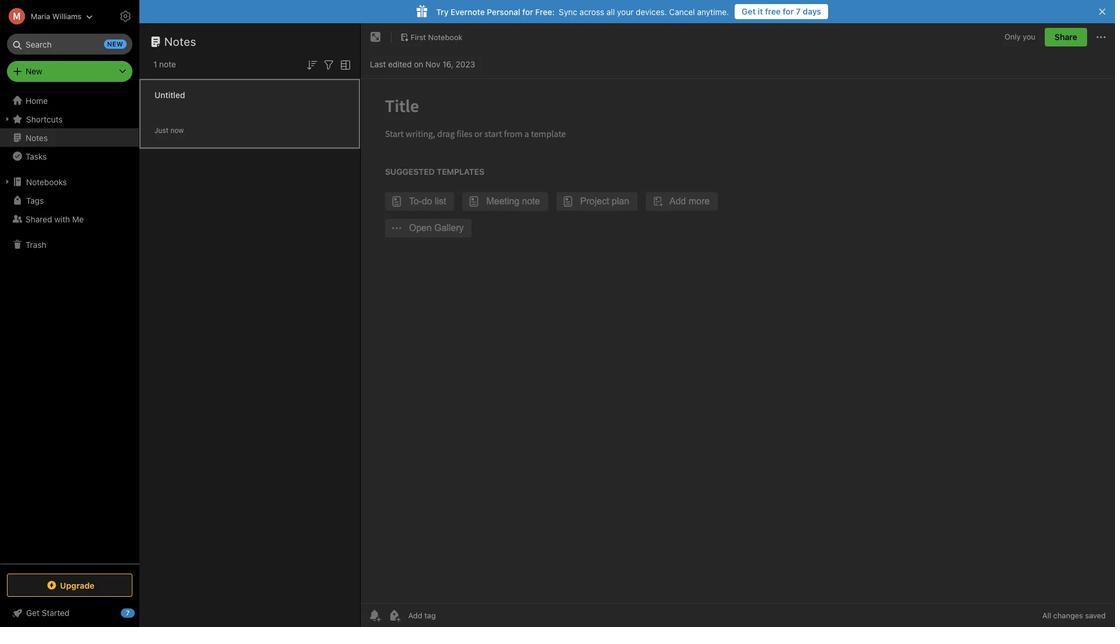 Task type: describe. For each thing, give the bounding box(es) containing it.
shortcuts button
[[0, 110, 139, 128]]

shortcuts
[[26, 114, 63, 124]]

Sort options field
[[305, 57, 319, 72]]

Search text field
[[15, 34, 124, 55]]

personal
[[487, 7, 521, 17]]

first
[[411, 32, 426, 42]]

devices.
[[636, 7, 667, 17]]

only you
[[1005, 32, 1036, 41]]

you
[[1023, 32, 1036, 41]]

Add tag field
[[407, 611, 495, 621]]

cancel
[[669, 7, 695, 17]]

evernote
[[451, 7, 485, 17]]

expand notebooks image
[[3, 177, 12, 187]]

shared
[[26, 214, 52, 224]]

Help and Learning task checklist field
[[0, 604, 139, 623]]

more actions image
[[1095, 30, 1109, 44]]

all
[[607, 7, 615, 17]]

add tag image
[[388, 609, 402, 623]]

2023
[[456, 59, 476, 69]]

16,
[[443, 59, 454, 69]]

new
[[107, 40, 123, 48]]

add a reminder image
[[368, 609, 382, 623]]

with
[[54, 214, 70, 224]]

now
[[170, 126, 184, 135]]

0 horizontal spatial notes
[[26, 133, 48, 143]]

get it free for 7 days
[[742, 6, 822, 16]]

notebooks link
[[0, 173, 139, 191]]

7 inside help and learning task checklist field
[[126, 610, 130, 617]]

Add filters field
[[322, 57, 336, 72]]

note window element
[[361, 23, 1116, 628]]

7 inside button
[[796, 6, 801, 16]]

just now
[[155, 126, 184, 135]]

home link
[[0, 91, 139, 110]]

add filters image
[[322, 58, 336, 72]]

days
[[803, 6, 822, 16]]

notebooks
[[26, 177, 67, 187]]

tree containing home
[[0, 91, 139, 564]]

maria
[[31, 11, 50, 21]]

notebook
[[428, 32, 463, 42]]

shared with me
[[26, 214, 84, 224]]

sync
[[559, 7, 578, 17]]

expand note image
[[369, 30, 383, 44]]

settings image
[[119, 9, 132, 23]]

new button
[[7, 61, 132, 82]]



Task type: locate. For each thing, give the bounding box(es) containing it.
get for get it free for 7 days
[[742, 6, 756, 16]]

1
[[153, 59, 157, 69]]

tags
[[26, 196, 44, 205]]

notes
[[164, 35, 196, 48], [26, 133, 48, 143]]

maria williams
[[31, 11, 82, 21]]

notes up note
[[164, 35, 196, 48]]

anytime.
[[697, 7, 729, 17]]

7
[[796, 6, 801, 16], [126, 610, 130, 617]]

your
[[617, 7, 634, 17]]

nov
[[426, 59, 441, 69]]

0 vertical spatial get
[[742, 6, 756, 16]]

for for 7
[[783, 6, 794, 16]]

get left started
[[26, 608, 40, 618]]

0 horizontal spatial 7
[[126, 610, 130, 617]]

0 horizontal spatial for
[[523, 7, 533, 17]]

0 vertical spatial 7
[[796, 6, 801, 16]]

on
[[414, 59, 424, 69]]

7 left click to collapse image
[[126, 610, 130, 617]]

for
[[783, 6, 794, 16], [523, 7, 533, 17]]

click to collapse image
[[135, 606, 144, 620]]

1 horizontal spatial notes
[[164, 35, 196, 48]]

for inside button
[[783, 6, 794, 16]]

started
[[42, 608, 70, 618]]

get
[[742, 6, 756, 16], [26, 608, 40, 618]]

Account field
[[0, 5, 93, 28]]

it
[[758, 6, 763, 16]]

for for free:
[[523, 7, 533, 17]]

0 vertical spatial notes
[[164, 35, 196, 48]]

last edited on nov 16, 2023
[[370, 59, 476, 69]]

1 horizontal spatial get
[[742, 6, 756, 16]]

share button
[[1045, 28, 1088, 46]]

get it free for 7 days button
[[735, 4, 829, 19]]

tasks button
[[0, 147, 139, 166]]

all
[[1043, 611, 1052, 621]]

1 horizontal spatial for
[[783, 6, 794, 16]]

just
[[155, 126, 169, 135]]

try evernote personal for free: sync across all your devices. cancel anytime.
[[436, 7, 729, 17]]

me
[[72, 214, 84, 224]]

trash
[[26, 240, 46, 250]]

1 vertical spatial 7
[[126, 610, 130, 617]]

across
[[580, 7, 605, 17]]

get for get started
[[26, 608, 40, 618]]

upgrade
[[60, 581, 95, 591]]

0 horizontal spatial get
[[26, 608, 40, 618]]

get left the "it"
[[742, 6, 756, 16]]

new search field
[[15, 34, 127, 55]]

upgrade button
[[7, 574, 132, 597]]

shared with me link
[[0, 210, 139, 228]]

all changes saved
[[1043, 611, 1106, 621]]

home
[[26, 96, 48, 105]]

free
[[765, 6, 781, 16]]

1 horizontal spatial 7
[[796, 6, 801, 16]]

for left free:
[[523, 7, 533, 17]]

free:
[[536, 7, 555, 17]]

trash link
[[0, 235, 139, 254]]

changes
[[1054, 611, 1084, 621]]

note
[[159, 59, 176, 69]]

notes link
[[0, 128, 139, 147]]

share
[[1055, 32, 1078, 42]]

tags button
[[0, 191, 139, 210]]

williams
[[52, 11, 82, 21]]

tree
[[0, 91, 139, 564]]

first notebook button
[[396, 29, 467, 45]]

for right "free"
[[783, 6, 794, 16]]

get started
[[26, 608, 70, 618]]

2 for from the left
[[523, 7, 533, 17]]

first notebook
[[411, 32, 463, 42]]

try
[[436, 7, 449, 17]]

new
[[26, 66, 42, 76]]

edited
[[388, 59, 412, 69]]

1 vertical spatial get
[[26, 608, 40, 618]]

last
[[370, 59, 386, 69]]

7 left days
[[796, 6, 801, 16]]

only
[[1005, 32, 1021, 41]]

untitled
[[155, 90, 185, 100]]

tasks
[[26, 151, 47, 161]]

saved
[[1086, 611, 1106, 621]]

get inside button
[[742, 6, 756, 16]]

1 for from the left
[[783, 6, 794, 16]]

get inside help and learning task checklist field
[[26, 608, 40, 618]]

notes up tasks
[[26, 133, 48, 143]]

More actions field
[[1095, 28, 1109, 46]]

1 vertical spatial notes
[[26, 133, 48, 143]]

1 note
[[153, 59, 176, 69]]

Note Editor text field
[[361, 79, 1116, 604]]

View options field
[[336, 57, 353, 72]]



Task type: vqa. For each thing, say whether or not it's contained in the screenshot.
0/1
no



